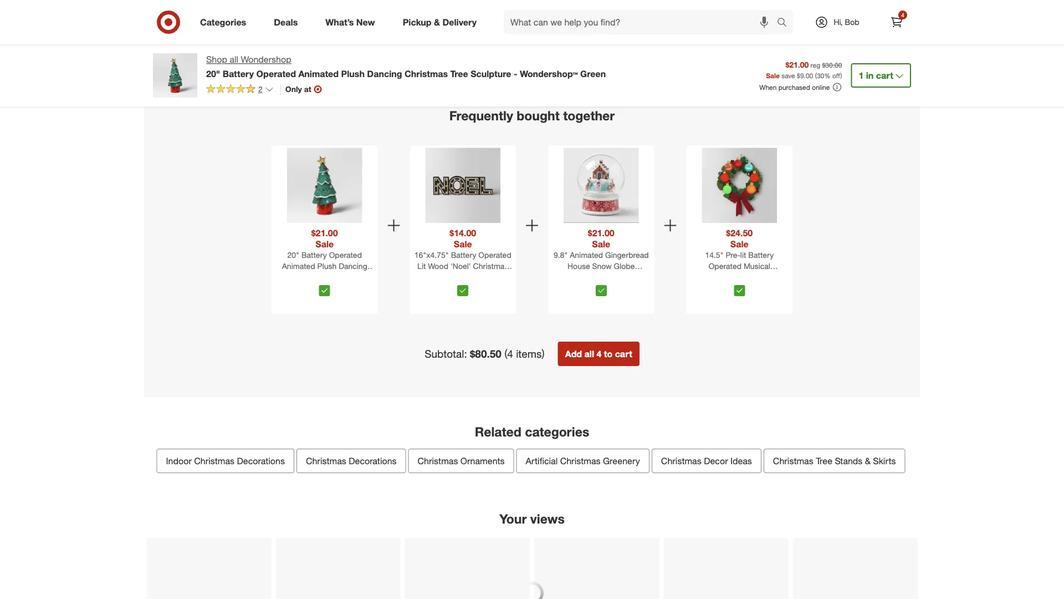 Task type: locate. For each thing, give the bounding box(es) containing it.
1 vertical spatial plush
[[318, 262, 337, 271]]

$21.00 up $
[[786, 60, 809, 69]]

green
[[581, 68, 606, 79], [339, 284, 361, 293], [702, 284, 723, 293]]

0 horizontal spatial sculpture
[[333, 273, 366, 282]]

4 inside button
[[597, 349, 602, 359]]

4
[[902, 11, 905, 18], [597, 349, 602, 359]]

sale
[[658, 3, 673, 12], [767, 71, 780, 80], [316, 239, 334, 250], [454, 239, 472, 250], [593, 239, 611, 250], [731, 239, 749, 250]]

all inside shop all wondershop 20" battery operated animated plush dancing christmas tree sculpture - wondershop™ green
[[230, 54, 239, 65]]

- for $14.00 sale 16"x4.75" battery operated lit wood 'noel' christmas tabletop sign - wondershop™ black
[[486, 273, 489, 282]]

0 vertical spatial all
[[230, 54, 239, 65]]

operated
[[256, 68, 296, 79], [329, 251, 362, 260], [479, 251, 512, 260], [709, 262, 742, 271]]

1 horizontal spatial 20"
[[288, 251, 300, 260]]

1 horizontal spatial green
[[581, 68, 606, 79]]

& left skirts
[[866, 456, 871, 466]]

0 vertical spatial 4
[[902, 11, 905, 18]]

$21.00 inside $21.00 sale 9.8" animated gingerbread house snow globe christmas decorative prop - wondershop™
[[588, 228, 615, 239]]

frequently bought together
[[450, 108, 615, 123]]

2 add to cart button from the left
[[510, 21, 555, 39]]

$21.00 sale 20" battery operated animated plush dancing christmas tree sculpture - wondershop™ green
[[278, 228, 371, 293]]

1 horizontal spatial $21.00
[[588, 228, 615, 239]]

at
[[304, 84, 312, 94]]

$21.00
[[786, 60, 809, 69], [312, 228, 338, 239], [588, 228, 615, 239]]

2 horizontal spatial tree
[[817, 456, 833, 466]]

$21.00 up 'snow'
[[588, 228, 615, 239]]

image of 20" battery operated animated plush dancing christmas tree sculpture - wondershop™ green image
[[153, 53, 197, 98]]

1 horizontal spatial 4
[[902, 11, 905, 18]]

tree
[[451, 68, 469, 79], [316, 273, 331, 282], [817, 456, 833, 466]]

&
[[434, 17, 440, 27], [866, 456, 871, 466]]

1 horizontal spatial sculpture
[[471, 68, 512, 79]]

sculpture
[[471, 68, 512, 79], [333, 273, 366, 282]]

20" battery operated animated plush dancing christmas tree sculpture - wondershop™ green image
[[287, 148, 362, 223]]

indoor christmas decorations link
[[157, 449, 294, 473]]

& right pickup
[[434, 17, 440, 27]]

christmas inside $14.00 sale 16"x4.75" battery operated lit wood 'noel' christmas tabletop sign - wondershop™ black
[[473, 262, 509, 271]]

what's
[[326, 17, 354, 27]]

wondershop™ inside the $21.00 sale 20" battery operated animated plush dancing christmas tree sculpture - wondershop™ green
[[289, 284, 337, 293]]

operated inside $24.50 sale 14.5" pre-lit battery operated musical christmas novelty wreath green - wondershop™
[[709, 262, 742, 271]]

christmas decorations link
[[297, 449, 406, 473]]

1 add to cart button from the left
[[377, 21, 423, 39]]

1 horizontal spatial add to cart button
[[510, 21, 555, 39]]

$21.00 sale 9.8" animated gingerbread house snow globe christmas decorative prop - wondershop™
[[554, 228, 649, 293]]

skirts
[[874, 456, 897, 466]]

0 horizontal spatial tree
[[316, 273, 331, 282]]

1 horizontal spatial tree
[[451, 68, 469, 79]]

2 horizontal spatial add to cart
[[647, 26, 683, 34]]

0 vertical spatial plush
[[341, 68, 365, 79]]

all
[[230, 54, 239, 65], [585, 349, 595, 359]]

2
[[258, 84, 263, 94]]

0 vertical spatial sculpture
[[471, 68, 512, 79]]

None checkbox
[[458, 285, 469, 297], [734, 285, 746, 297], [458, 285, 469, 297], [734, 285, 746, 297]]

16"x4.75" battery operated lit wood 'noel' christmas tabletop sign - wondershop™ black image
[[426, 148, 501, 223]]

christmas inside $24.50 sale 14.5" pre-lit battery operated musical christmas novelty wreath green - wondershop™
[[695, 273, 730, 282]]

christmas inside $21.00 sale 9.8" animated gingerbread house snow globe christmas decorative prop - wondershop™
[[555, 273, 590, 282]]

wondershop™ inside $21.00 sale 9.8" animated gingerbread house snow globe christmas decorative prop - wondershop™
[[580, 284, 628, 293]]

1 horizontal spatial add to cart
[[515, 26, 550, 34]]

-
[[514, 68, 518, 79], [368, 273, 371, 282], [486, 273, 489, 282], [575, 284, 578, 293], [725, 284, 728, 293]]

1 horizontal spatial &
[[866, 456, 871, 466]]

4 link
[[885, 10, 910, 34]]

1 decorations from the left
[[237, 456, 285, 466]]

0 horizontal spatial all
[[230, 54, 239, 65]]

0 horizontal spatial add to cart button
[[377, 21, 423, 39]]

animated inside shop all wondershop 20" battery operated animated plush dancing christmas tree sculpture - wondershop™ green
[[299, 68, 339, 79]]

2 horizontal spatial green
[[702, 284, 723, 293]]

off
[[833, 71, 841, 80]]

2 add to cart from the left
[[515, 26, 550, 34]]

0 horizontal spatial 20"
[[206, 68, 220, 79]]

0 vertical spatial dancing
[[367, 68, 402, 79]]

when purchased online
[[760, 83, 831, 91]]

sale
[[554, 3, 568, 12]]

1 vertical spatial sculpture
[[333, 273, 366, 282]]

ideas
[[731, 456, 753, 466]]

battery inside shop all wondershop 20" battery operated animated plush dancing christmas tree sculpture - wondershop™ green
[[223, 68, 254, 79]]

greenery
[[603, 456, 641, 466]]

0 vertical spatial 20"
[[206, 68, 220, 79]]

- inside the $21.00 sale 20" battery operated animated plush dancing christmas tree sculpture - wondershop™ green
[[368, 273, 371, 282]]

20"
[[206, 68, 220, 79], [288, 251, 300, 260]]

hi, bob
[[834, 17, 860, 27]]

decorations
[[237, 456, 285, 466], [349, 456, 397, 466]]

sculpture inside the $21.00 sale 20" battery operated animated plush dancing christmas tree sculpture - wondershop™ green
[[333, 273, 366, 282]]

wondershop™ inside $14.00 sale 16"x4.75" battery operated lit wood 'noel' christmas tabletop sign - wondershop™ black
[[428, 284, 477, 293]]

decorative
[[592, 273, 630, 282]]

wood
[[428, 262, 449, 271]]

1 vertical spatial tree
[[316, 273, 331, 282]]

subtotal: $80.50 (4 items)
[[425, 348, 545, 361]]

0 horizontal spatial add to cart
[[382, 26, 418, 34]]

add for sale
[[647, 26, 660, 34]]

$14.00 sale 16"x4.75" battery operated lit wood 'noel' christmas tabletop sign - wondershop™ black
[[415, 228, 512, 293]]

add to cart button
[[377, 21, 423, 39], [510, 21, 555, 39], [642, 21, 688, 39]]

1 in cart for 20" battery operated animated plush dancing christmas tree sculpture - wondershop™ green element
[[859, 70, 894, 81]]

9.8"
[[554, 251, 568, 260]]

14.5" pre-lit battery operated musical christmas novelty wreath green - wondershop™ image
[[702, 148, 778, 223]]

0 horizontal spatial 4
[[597, 349, 602, 359]]

3 add to cart button from the left
[[642, 21, 688, 39]]

cart
[[405, 26, 418, 34], [537, 26, 550, 34], [670, 26, 683, 34], [877, 70, 894, 81], [615, 349, 633, 359]]

operated inside shop all wondershop 20" battery operated animated plush dancing christmas tree sculpture - wondershop™ green
[[256, 68, 296, 79]]

2 horizontal spatial add to cart button
[[642, 21, 688, 39]]

wondershop™ for $14.00 sale 16"x4.75" battery operated lit wood 'noel' christmas tabletop sign - wondershop™ black
[[428, 284, 477, 293]]

14.5"
[[706, 251, 724, 260]]

1 horizontal spatial plush
[[341, 68, 365, 79]]

wreath
[[761, 273, 785, 282]]

0 vertical spatial animated
[[299, 68, 339, 79]]

None checkbox
[[319, 285, 330, 297], [596, 285, 607, 297], [319, 285, 330, 297], [596, 285, 607, 297]]

14.5" pre-lit battery operated musical christmas novelty wreath green - wondershop™ link
[[689, 250, 791, 293]]

plush inside shop all wondershop 20" battery operated animated plush dancing christmas tree sculpture - wondershop™ green
[[341, 68, 365, 79]]

wondershop™ for $21.00 sale 9.8" animated gingerbread house snow globe christmas decorative prop - wondershop™
[[580, 284, 628, 293]]

items)
[[516, 348, 545, 361]]

add all 4 to cart
[[566, 349, 633, 359]]

sale inside $24.50 sale 14.5" pre-lit battery operated musical christmas novelty wreath green - wondershop™
[[731, 239, 749, 250]]

$21.00 up "20" battery operated animated plush dancing christmas tree sculpture - wondershop™ green" link
[[312, 228, 338, 239]]

items
[[521, 3, 540, 12]]

only at
[[286, 84, 312, 94]]

3 add to cart from the left
[[647, 26, 683, 34]]

0 horizontal spatial $21.00
[[312, 228, 338, 239]]

)
[[841, 71, 843, 80]]

bob
[[846, 17, 860, 27]]

2 horizontal spatial $21.00
[[786, 60, 809, 69]]

0 horizontal spatial green
[[339, 284, 361, 293]]

sale inside the $21.00 sale 20" battery operated animated plush dancing christmas tree sculpture - wondershop™ green
[[316, 239, 334, 250]]

$21.00 inside the $21.00 sale 20" battery operated animated plush dancing christmas tree sculpture - wondershop™ green
[[312, 228, 338, 239]]

select items on sale
[[497, 3, 568, 12]]

- inside $24.50 sale 14.5" pre-lit battery operated musical christmas novelty wreath green - wondershop™
[[725, 284, 728, 293]]

add to cart button for sale
[[642, 21, 688, 39]]

2 vertical spatial tree
[[817, 456, 833, 466]]

all inside button
[[585, 349, 595, 359]]

- inside $14.00 sale 16"x4.75" battery operated lit wood 'noel' christmas tabletop sign - wondershop™ black
[[486, 273, 489, 282]]

frequently
[[450, 108, 514, 123]]

$
[[798, 71, 801, 80]]

$21.00 inside $21.00 reg $30.00 sale save $ 9.00 ( 30 % off )
[[786, 60, 809, 69]]

1 horizontal spatial all
[[585, 349, 595, 359]]

add to cart for sale
[[647, 26, 683, 34]]

0 vertical spatial tree
[[451, 68, 469, 79]]

2 decorations from the left
[[349, 456, 397, 466]]

9.00
[[801, 71, 814, 80]]

wondershop™
[[520, 68, 578, 79], [289, 284, 337, 293], [428, 284, 477, 293], [580, 284, 628, 293], [730, 284, 779, 293]]

tree inside the $21.00 sale 20" battery operated animated plush dancing christmas tree sculpture - wondershop™ green
[[316, 273, 331, 282]]

$30.00
[[823, 61, 843, 69]]

green inside $24.50 sale 14.5" pre-lit battery operated musical christmas novelty wreath green - wondershop™
[[702, 284, 723, 293]]

pickup & delivery
[[403, 17, 477, 27]]

0 horizontal spatial plush
[[318, 262, 337, 271]]

christmas tree stands & skirts link
[[764, 449, 906, 473]]

1 vertical spatial 4
[[597, 349, 602, 359]]

1 horizontal spatial decorations
[[349, 456, 397, 466]]

0 horizontal spatial decorations
[[237, 456, 285, 466]]

1 vertical spatial dancing
[[339, 262, 368, 271]]

your views
[[500, 511, 565, 527]]

dancing inside shop all wondershop 20" battery operated animated plush dancing christmas tree sculpture - wondershop™ green
[[367, 68, 402, 79]]

20" inside shop all wondershop 20" battery operated animated plush dancing christmas tree sculpture - wondershop™ green
[[206, 68, 220, 79]]

christmas decor ideas link
[[652, 449, 762, 473]]

2 vertical spatial animated
[[282, 262, 315, 271]]

online
[[813, 83, 831, 91]]

$24.50 sale 14.5" pre-lit battery operated musical christmas novelty wreath green - wondershop™
[[695, 228, 785, 293]]

1 vertical spatial &
[[866, 456, 871, 466]]

sale inside $14.00 sale 16"x4.75" battery operated lit wood 'noel' christmas tabletop sign - wondershop™ black
[[454, 239, 472, 250]]

sale inside $21.00 sale 9.8" animated gingerbread house snow globe christmas decorative prop - wondershop™
[[593, 239, 611, 250]]

1 in cart
[[859, 70, 894, 81]]

hi,
[[834, 17, 843, 27]]

- inside $21.00 sale 9.8" animated gingerbread house snow globe christmas decorative prop - wondershop™
[[575, 284, 578, 293]]

- inside shop all wondershop 20" battery operated animated plush dancing christmas tree sculpture - wondershop™ green
[[514, 68, 518, 79]]

add inside button
[[566, 349, 582, 359]]

animated inside $21.00 sale 9.8" animated gingerbread house snow globe christmas decorative prop - wondershop™
[[570, 251, 604, 260]]

indoor
[[166, 456, 192, 466]]

30
[[817, 71, 825, 80]]

1 vertical spatial all
[[585, 349, 595, 359]]

dancing
[[367, 68, 402, 79], [339, 262, 368, 271]]

gingerbread
[[606, 251, 649, 260]]

$14.00
[[450, 228, 477, 239]]

0 horizontal spatial &
[[434, 17, 440, 27]]

novelty
[[732, 273, 758, 282]]

1 vertical spatial animated
[[570, 251, 604, 260]]

search
[[773, 18, 799, 29]]

1 vertical spatial 20"
[[288, 251, 300, 260]]



Task type: vqa. For each thing, say whether or not it's contained in the screenshot.
Hi, Jacob
no



Task type: describe. For each thing, give the bounding box(es) containing it.
stands
[[836, 456, 863, 466]]

black
[[479, 284, 498, 293]]

christmas decor ideas
[[662, 456, 753, 466]]

ornaments
[[461, 456, 505, 466]]

operated inside the $21.00 sale 20" battery operated animated plush dancing christmas tree sculpture - wondershop™ green
[[329, 251, 362, 260]]

battery inside $24.50 sale 14.5" pre-lit battery operated musical christmas novelty wreath green - wondershop™
[[749, 251, 774, 260]]

your
[[500, 511, 527, 527]]

globe
[[614, 262, 635, 271]]

christmas inside shop all wondershop 20" battery operated animated plush dancing christmas tree sculpture - wondershop™ green
[[405, 68, 448, 79]]

lit
[[741, 251, 747, 260]]

16"x4.75"
[[415, 251, 449, 260]]

%
[[825, 71, 831, 80]]

categories
[[200, 17, 246, 27]]

animated inside the $21.00 sale 20" battery operated animated plush dancing christmas tree sculpture - wondershop™ green
[[282, 262, 315, 271]]

only
[[286, 84, 302, 94]]

all for add
[[585, 349, 595, 359]]

christmas decorations
[[306, 456, 397, 466]]

what's new link
[[316, 10, 389, 34]]

in
[[867, 70, 874, 81]]

battery inside $14.00 sale 16"x4.75" battery operated lit wood 'noel' christmas tabletop sign - wondershop™ black
[[451, 251, 477, 260]]

when
[[760, 83, 777, 91]]

tabletop
[[437, 273, 467, 282]]

add all 4 to cart button
[[558, 342, 640, 366]]

battery inside the $21.00 sale 20" battery operated animated plush dancing christmas tree sculpture - wondershop™ green
[[302, 251, 327, 260]]

sale for $21.00 sale 9.8" animated gingerbread house snow globe christmas decorative prop - wondershop™
[[593, 239, 611, 250]]

sale for $21.00 sale 20" battery operated animated plush dancing christmas tree sculpture - wondershop™ green
[[316, 239, 334, 250]]

related
[[475, 424, 522, 440]]

christmas inside 'link'
[[561, 456, 601, 466]]

christmas ornaments
[[418, 456, 505, 466]]

9.8" animated gingerbread house snow globe christmas decorative prop - wondershop™ image
[[564, 148, 639, 223]]

$21.00 reg $30.00 sale save $ 9.00 ( 30 % off )
[[767, 60, 843, 80]]

green inside shop all wondershop 20" battery operated animated plush dancing christmas tree sculpture - wondershop™ green
[[581, 68, 606, 79]]

search button
[[773, 10, 799, 37]]

cart inside "add all 4 to cart" button
[[615, 349, 633, 359]]

artificial
[[526, 456, 558, 466]]

christmas tree stands & skirts
[[774, 456, 897, 466]]

$80.50
[[470, 348, 502, 361]]

prop
[[632, 273, 648, 282]]

on
[[543, 3, 551, 12]]

snow
[[593, 262, 612, 271]]

christmas ornaments link
[[409, 449, 514, 473]]

lit
[[418, 262, 426, 271]]

dancing inside the $21.00 sale 20" battery operated animated plush dancing christmas tree sculpture - wondershop™ green
[[339, 262, 368, 271]]

together
[[564, 108, 615, 123]]

artificial christmas greenery
[[526, 456, 641, 466]]

9.8" animated gingerbread house snow globe christmas decorative prop - wondershop™ link
[[551, 250, 653, 293]]

What can we help you find? suggestions appear below search field
[[504, 10, 780, 34]]

related categories
[[475, 424, 590, 440]]

plush inside the $21.00 sale 20" battery operated animated plush dancing christmas tree sculpture - wondershop™ green
[[318, 262, 337, 271]]

what's new
[[326, 17, 375, 27]]

operated inside $14.00 sale 16"x4.75" battery operated lit wood 'noel' christmas tabletop sign - wondershop™ black
[[479, 251, 512, 260]]

1
[[859, 70, 864, 81]]

pickup
[[403, 17, 432, 27]]

add to cart for select items on sale
[[515, 26, 550, 34]]

house
[[568, 262, 590, 271]]

views
[[531, 511, 565, 527]]

pre-
[[726, 251, 741, 260]]

sale inside $21.00 reg $30.00 sale save $ 9.00 ( 30 % off )
[[767, 71, 780, 80]]

indoor christmas decorations
[[166, 456, 285, 466]]

tree inside shop all wondershop 20" battery operated animated plush dancing christmas tree sculpture - wondershop™ green
[[451, 68, 469, 79]]

wondershop™ inside $24.50 sale 14.5" pre-lit battery operated musical christmas novelty wreath green - wondershop™
[[730, 284, 779, 293]]

wondershop™ for $21.00 sale 20" battery operated animated plush dancing christmas tree sculpture - wondershop™ green
[[289, 284, 337, 293]]

save
[[782, 71, 796, 80]]

pickup & delivery link
[[394, 10, 491, 34]]

christmas inside the $21.00 sale 20" battery operated animated plush dancing christmas tree sculpture - wondershop™ green
[[278, 273, 314, 282]]

new
[[357, 17, 375, 27]]

decor
[[704, 456, 729, 466]]

delivery
[[443, 17, 477, 27]]

subtotal:
[[425, 348, 467, 361]]

16"x4.75" battery operated lit wood 'noel' christmas tabletop sign - wondershop™ black link
[[412, 250, 514, 293]]

reg
[[811, 61, 821, 69]]

shop
[[206, 54, 227, 65]]

$21.00 for $21.00 sale 20" battery operated animated plush dancing christmas tree sculpture - wondershop™ green
[[312, 228, 338, 239]]

20" battery operated animated plush dancing christmas tree sculpture - wondershop™ green link
[[274, 250, 376, 293]]

all for shop
[[230, 54, 239, 65]]

(4
[[505, 348, 514, 361]]

$21.00 for $21.00 sale 9.8" animated gingerbread house snow globe christmas decorative prop - wondershop™
[[588, 228, 615, 239]]

(
[[816, 71, 817, 80]]

artificial christmas greenery link
[[517, 449, 650, 473]]

'noel'
[[451, 262, 471, 271]]

sale for $14.00 sale 16"x4.75" battery operated lit wood 'noel' christmas tabletop sign - wondershop™ black
[[454, 239, 472, 250]]

musical
[[744, 262, 771, 271]]

add for select items on sale
[[515, 26, 527, 34]]

sculpture inside shop all wondershop 20" battery operated animated plush dancing christmas tree sculpture - wondershop™ green
[[471, 68, 512, 79]]

2 link
[[206, 84, 274, 96]]

sign
[[469, 273, 484, 282]]

select
[[497, 3, 519, 12]]

1 add to cart from the left
[[382, 26, 418, 34]]

sale for $24.50 sale 14.5" pre-lit battery operated musical christmas novelty wreath green - wondershop™
[[731, 239, 749, 250]]

bought
[[517, 108, 560, 123]]

categories link
[[191, 10, 260, 34]]

wondershop™ inside shop all wondershop 20" battery operated animated plush dancing christmas tree sculpture - wondershop™ green
[[520, 68, 578, 79]]

$24.50
[[727, 228, 753, 239]]

$21.00 for $21.00 reg $30.00 sale save $ 9.00 ( 30 % off )
[[786, 60, 809, 69]]

purchased
[[779, 83, 811, 91]]

green inside the $21.00 sale 20" battery operated animated plush dancing christmas tree sculpture - wondershop™ green
[[339, 284, 361, 293]]

to inside button
[[604, 349, 613, 359]]

add for subtotal:
[[566, 349, 582, 359]]

20" inside the $21.00 sale 20" battery operated animated plush dancing christmas tree sculpture - wondershop™ green
[[288, 251, 300, 260]]

0 vertical spatial &
[[434, 17, 440, 27]]

wondershop
[[241, 54, 292, 65]]

categories
[[525, 424, 590, 440]]

- for $21.00 sale 20" battery operated animated plush dancing christmas tree sculpture - wondershop™ green
[[368, 273, 371, 282]]

- for $21.00 sale 9.8" animated gingerbread house snow globe christmas decorative prop - wondershop™
[[575, 284, 578, 293]]

shop all wondershop 20" battery operated animated plush dancing christmas tree sculpture - wondershop™ green
[[206, 54, 606, 79]]

add to cart button for select items on sale
[[510, 21, 555, 39]]



